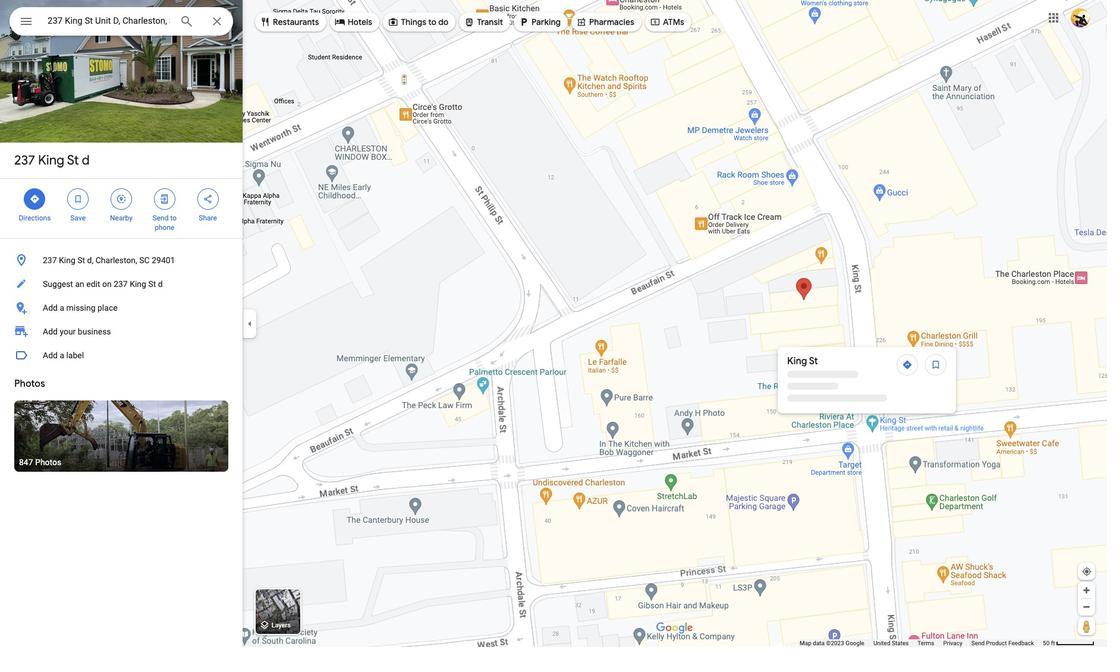 Task type: describe. For each thing, give the bounding box(es) containing it.
237 king st d main content
[[0, 0, 243, 648]]

terms
[[918, 641, 935, 647]]

suggest an edit on 237 king st d
[[43, 280, 163, 289]]

layers
[[272, 622, 291, 630]]

king st
[[788, 356, 818, 368]]

847
[[19, 458, 33, 468]]

d inside "button"
[[158, 280, 163, 289]]

237 King St Unit D, Charleston, SC 29401 field
[[10, 7, 233, 36]]

google account: ben nelson  
(ben.nelson1980@gmail.com) image
[[1071, 8, 1090, 27]]


[[73, 193, 83, 206]]

share
[[199, 214, 217, 222]]

 parking
[[519, 15, 561, 29]]

0 vertical spatial photos
[[14, 378, 45, 390]]

add for add a label
[[43, 351, 58, 361]]

 things to do
[[388, 15, 449, 29]]

on
[[102, 280, 112, 289]]

show street view coverage image
[[1079, 618, 1096, 636]]


[[464, 15, 475, 29]]

united
[[874, 641, 891, 647]]

a for label
[[60, 351, 64, 361]]

add your business
[[43, 327, 111, 337]]

phone
[[155, 224, 175, 232]]

237 king st d
[[14, 152, 90, 169]]

product
[[987, 641, 1008, 647]]

send product feedback button
[[972, 640, 1035, 648]]

add your business link
[[0, 320, 243, 344]]

transit
[[477, 17, 503, 27]]

237 king st d, charleston, sc 29401 button
[[0, 249, 243, 272]]

zoom out image
[[1083, 603, 1092, 612]]

nearby
[[110, 214, 133, 222]]

 button
[[10, 7, 43, 38]]

sc
[[139, 256, 150, 265]]

 hotels
[[335, 15, 372, 29]]

d,
[[87, 256, 94, 265]]

your
[[60, 327, 76, 337]]

0 vertical spatial d
[[82, 152, 90, 169]]

add a label
[[43, 351, 84, 361]]

feedback
[[1009, 641, 1035, 647]]

states
[[892, 641, 909, 647]]

charleston,
[[96, 256, 137, 265]]

none field inside 237 king st unit d, charleston, sc 29401 field
[[48, 14, 170, 28]]


[[203, 193, 213, 206]]

©2023
[[827, 641, 845, 647]]

an
[[75, 280, 84, 289]]

google
[[846, 641, 865, 647]]


[[519, 15, 530, 29]]

data
[[813, 641, 825, 647]]

send for send product feedback
[[972, 641, 985, 647]]

add for add your business
[[43, 327, 58, 337]]

parking
[[532, 17, 561, 27]]

to inside send to phone
[[170, 214, 177, 222]]

business
[[78, 327, 111, 337]]



Task type: locate. For each thing, give the bounding box(es) containing it.
1 a from the top
[[60, 303, 64, 313]]

missing
[[66, 303, 96, 313]]

st inside button
[[77, 256, 85, 265]]

st inside "button"
[[148, 280, 156, 289]]

1 vertical spatial photos
[[35, 458, 61, 468]]

1 horizontal spatial 237
[[43, 256, 57, 265]]

send left product
[[972, 641, 985, 647]]

237 king st d, charleston, sc 29401
[[43, 256, 175, 265]]

to
[[429, 17, 437, 27], [170, 214, 177, 222]]

1 horizontal spatial send
[[972, 641, 985, 647]]

1 horizontal spatial d
[[158, 280, 163, 289]]

0 vertical spatial a
[[60, 303, 64, 313]]


[[29, 193, 40, 206]]

 restaurants
[[260, 15, 319, 29]]

google maps element
[[0, 0, 1108, 648]]

send product feedback
[[972, 641, 1035, 647]]

237 up 
[[14, 152, 35, 169]]

a
[[60, 303, 64, 313], [60, 351, 64, 361]]

3 add from the top
[[43, 351, 58, 361]]

king inside button
[[59, 256, 75, 265]]

photos right 847
[[35, 458, 61, 468]]

237 inside button
[[43, 256, 57, 265]]

1 vertical spatial 237
[[43, 256, 57, 265]]

2 horizontal spatial 237
[[114, 280, 128, 289]]

237 for 237 king st d, charleston, sc 29401
[[43, 256, 57, 265]]

237 up suggest
[[43, 256, 57, 265]]

 pharmacies
[[576, 15, 635, 29]]

place
[[98, 303, 118, 313]]


[[576, 15, 587, 29]]

terms button
[[918, 640, 935, 648]]

2 vertical spatial add
[[43, 351, 58, 361]]

privacy button
[[944, 640, 963, 648]]

save image
[[931, 360, 942, 371]]

things
[[401, 17, 427, 27]]

237
[[14, 152, 35, 169], [43, 256, 57, 265], [114, 280, 128, 289]]

footer containing map data ©2023 google
[[800, 640, 1043, 648]]

pharmacies
[[590, 17, 635, 27]]

zoom in image
[[1083, 587, 1092, 595]]

0 horizontal spatial 237
[[14, 152, 35, 169]]

king inside "button"
[[130, 280, 146, 289]]

1 vertical spatial a
[[60, 351, 64, 361]]

hotels
[[348, 17, 372, 27]]

0 vertical spatial add
[[43, 303, 58, 313]]

d down 29401 in the top of the page
[[158, 280, 163, 289]]

2 add from the top
[[43, 327, 58, 337]]

1 vertical spatial add
[[43, 327, 58, 337]]


[[19, 13, 33, 30]]

ft
[[1052, 641, 1056, 647]]

atms
[[663, 17, 685, 27]]

 search field
[[10, 7, 233, 38]]

d up 
[[82, 152, 90, 169]]

privacy
[[944, 641, 963, 647]]

2 vertical spatial 237
[[114, 280, 128, 289]]

29401
[[152, 256, 175, 265]]


[[388, 15, 399, 29]]

photos
[[14, 378, 45, 390], [35, 458, 61, 468]]

show your location image
[[1082, 567, 1093, 578]]

1 vertical spatial send
[[972, 641, 985, 647]]

237 for 237 king st d
[[14, 152, 35, 169]]

send to phone
[[153, 214, 177, 232]]

photos down add a label
[[14, 378, 45, 390]]

0 horizontal spatial d
[[82, 152, 90, 169]]

2 a from the top
[[60, 351, 64, 361]]

a left missing in the top of the page
[[60, 303, 64, 313]]

 transit
[[464, 15, 503, 29]]

add a missing place
[[43, 303, 118, 313]]

0 vertical spatial 237
[[14, 152, 35, 169]]

to left the do
[[429, 17, 437, 27]]

send up phone
[[153, 214, 169, 222]]

add down suggest
[[43, 303, 58, 313]]

st
[[67, 152, 79, 169], [77, 256, 85, 265], [148, 280, 156, 289], [809, 356, 818, 368]]

king st element
[[788, 355, 818, 369]]

add left your
[[43, 327, 58, 337]]

collapse side panel image
[[243, 317, 256, 330]]

united states button
[[874, 640, 909, 648]]

add for add a missing place
[[43, 303, 58, 313]]

1 vertical spatial d
[[158, 280, 163, 289]]


[[260, 15, 271, 29]]

edit
[[86, 280, 100, 289]]

None field
[[48, 14, 170, 28]]

50 ft
[[1043, 641, 1056, 647]]

847 photos button
[[14, 401, 228, 472]]

to inside  things to do
[[429, 17, 437, 27]]

send
[[153, 214, 169, 222], [972, 641, 985, 647]]

send inside button
[[972, 641, 985, 647]]


[[159, 193, 170, 206]]

1 horizontal spatial to
[[429, 17, 437, 27]]

0 horizontal spatial send
[[153, 214, 169, 222]]

footer inside the google maps element
[[800, 640, 1043, 648]]


[[335, 15, 345, 29]]

0 vertical spatial send
[[153, 214, 169, 222]]

add a missing place button
[[0, 296, 243, 320]]

save
[[70, 214, 86, 222]]


[[116, 193, 127, 206]]

 atms
[[650, 15, 685, 29]]

237 right on
[[114, 280, 128, 289]]

50
[[1043, 641, 1050, 647]]

actions for 237 king st d region
[[0, 179, 243, 239]]

1 add from the top
[[43, 303, 58, 313]]

a left label
[[60, 351, 64, 361]]

suggest
[[43, 280, 73, 289]]

map
[[800, 641, 812, 647]]

map data ©2023 google
[[800, 641, 865, 647]]

label
[[66, 351, 84, 361]]

0 horizontal spatial to
[[170, 214, 177, 222]]

king
[[38, 152, 64, 169], [59, 256, 75, 265], [130, 280, 146, 289], [788, 356, 808, 368]]

0 vertical spatial to
[[429, 17, 437, 27]]

suggest an edit on 237 king st d button
[[0, 272, 243, 296]]

directions image
[[902, 360, 913, 371]]

directions
[[19, 214, 51, 222]]

united states
[[874, 641, 909, 647]]

add a label button
[[0, 344, 243, 368]]

a for missing
[[60, 303, 64, 313]]


[[650, 15, 661, 29]]

1 vertical spatial to
[[170, 214, 177, 222]]

847 photos
[[19, 458, 61, 468]]

do
[[439, 17, 449, 27]]

237 inside "button"
[[114, 280, 128, 289]]

restaurants
[[273, 17, 319, 27]]

send for send to phone
[[153, 214, 169, 222]]

50 ft button
[[1043, 641, 1095, 647]]

add
[[43, 303, 58, 313], [43, 327, 58, 337], [43, 351, 58, 361]]

photos inside button
[[35, 458, 61, 468]]

send inside send to phone
[[153, 214, 169, 222]]

d
[[82, 152, 90, 169], [158, 280, 163, 289]]

footer
[[800, 640, 1043, 648]]

add left label
[[43, 351, 58, 361]]

to up phone
[[170, 214, 177, 222]]



Task type: vqa. For each thing, say whether or not it's contained in the screenshot.
the middle the 1 stop flight. Element
no



